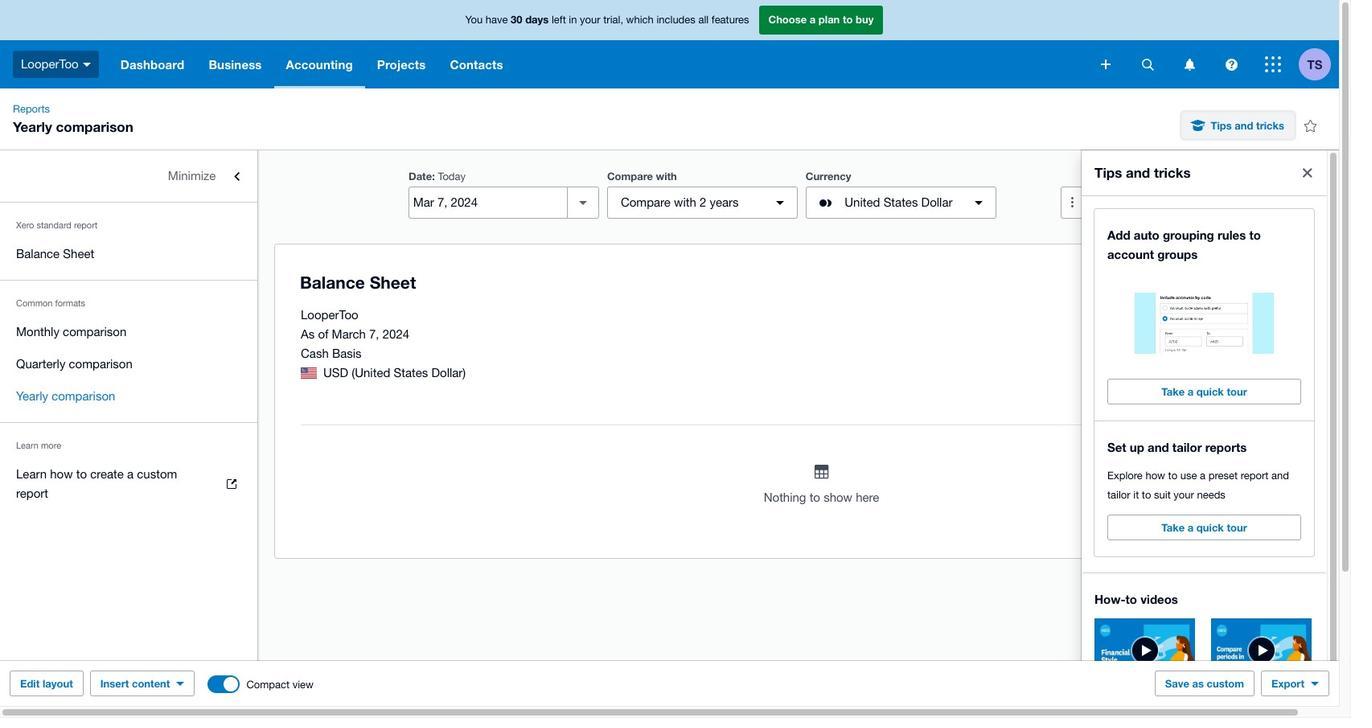 Task type: describe. For each thing, give the bounding box(es) containing it.
reports inside financial style reports
[[1095, 699, 1131, 712]]

of
[[318, 327, 329, 341]]

periods
[[1258, 699, 1296, 712]]

comparison for quarterly comparison
[[69, 357, 133, 371]]

report output element
[[301, 396, 1343, 539]]

yearly comparison link
[[0, 380, 257, 413]]

reports link
[[6, 101, 56, 117]]

more
[[1083, 195, 1113, 210]]

mar 7, 2023
[[1181, 404, 1237, 416]]

minimize button
[[0, 160, 257, 192]]

dashboard link
[[108, 40, 197, 88]]

you have 30 days left in your trial, which includes all features
[[465, 13, 749, 26]]

svg image inside the loopertoo popup button
[[83, 63, 91, 67]]

nothing
[[764, 491, 807, 504]]

compare
[[1211, 699, 1256, 712]]

how for learn
[[50, 467, 73, 481]]

projects button
[[365, 40, 438, 88]]

custom inside learn how to create a custom report
[[137, 467, 177, 481]]

7, for mar 7, 2023
[[1202, 404, 1211, 416]]

preset
[[1209, 470, 1238, 482]]

learn more
[[16, 441, 61, 450]]

your inside you have 30 days left in your trial, which includes all features
[[580, 14, 601, 26]]

compare with 2 years
[[621, 195, 739, 209]]

choose dates and compare periods in xero reports
[[1211, 686, 1308, 718]]

show
[[824, 491, 853, 504]]

accounting
[[286, 57, 353, 72]]

years
[[710, 195, 739, 209]]

trial,
[[603, 14, 623, 26]]

monthly
[[16, 325, 59, 339]]

how-
[[1095, 592, 1126, 606]]

to inside learn how to create a custom report
[[76, 467, 87, 481]]

learn how to create a custom report link
[[0, 458, 257, 510]]

7, for mar 7, 2024
[[1106, 404, 1114, 416]]

a inside learn how to create a custom report
[[127, 467, 134, 481]]

sheet
[[63, 247, 94, 261]]

how-to videos
[[1095, 592, 1178, 606]]

quarterly
[[16, 357, 65, 371]]

take for and
[[1162, 521, 1185, 534]]

2
[[700, 195, 707, 209]]

tips and tricks inside tips and tricks button
[[1211, 119, 1285, 132]]

xero standard report
[[16, 220, 98, 230]]

monthly comparison link
[[0, 316, 257, 348]]

you
[[465, 14, 483, 26]]

:
[[432, 170, 435, 183]]

groups
[[1158, 247, 1198, 261]]

update
[[1143, 195, 1185, 210]]

reports inside choose dates and compare periods in xero reports
[[1238, 712, 1274, 718]]

up
[[1130, 440, 1145, 454]]

1 horizontal spatial tailor
[[1173, 440, 1202, 454]]

as
[[301, 327, 315, 341]]

includes
[[657, 14, 696, 26]]

as
[[1193, 677, 1204, 690]]

content
[[132, 677, 170, 690]]

cash
[[301, 347, 329, 360]]

create
[[90, 467, 124, 481]]

have
[[486, 14, 508, 26]]

add to favourites image
[[1294, 109, 1326, 142]]

0 horizontal spatial svg image
[[1101, 60, 1111, 69]]

standard
[[37, 220, 71, 230]]

quarterly comparison
[[16, 357, 133, 371]]

comparison for yearly comparison
[[52, 389, 115, 403]]

days
[[525, 13, 549, 26]]

mar 7, 2022
[[1278, 404, 1334, 416]]

1 horizontal spatial report
[[74, 220, 98, 230]]

in for periods
[[1299, 699, 1308, 712]]

learn for learn how to create a custom report
[[16, 467, 47, 481]]

common
[[16, 298, 53, 308]]

united
[[845, 195, 880, 209]]

quick for add auto grouping rules to account groups
[[1197, 385, 1224, 398]]

and inside choose dates and compare periods in xero reports
[[1283, 686, 1302, 699]]

your inside the explore how to use a preset report and tailor it to suit your needs
[[1174, 489, 1194, 501]]

ts
[[1308, 57, 1323, 71]]

view
[[293, 678, 314, 691]]

and right up at bottom
[[1148, 440, 1169, 454]]

date
[[409, 170, 432, 183]]

needs
[[1197, 489, 1226, 501]]

date : today
[[409, 170, 466, 183]]

loopertoo for loopertoo as of march 7, 2024 cash basis
[[301, 308, 358, 322]]

explore how to use a preset report and tailor it to suit your needs
[[1108, 470, 1289, 501]]

insert content button
[[90, 671, 195, 697]]

which
[[626, 14, 654, 26]]

mar for mar 7, 2023
[[1181, 404, 1199, 416]]

usd (united states dollar)
[[323, 366, 466, 380]]

choose for choose a plan to buy
[[769, 13, 807, 26]]

united states dollar
[[845, 195, 953, 209]]

add auto grouping rules to account groups
[[1108, 228, 1261, 261]]

list of convenience dates image
[[567, 187, 600, 219]]

7, for mar 7, 2022
[[1299, 404, 1307, 416]]

balance sheet link
[[0, 238, 257, 270]]

dollar)
[[432, 366, 466, 380]]

tips and tricks button
[[1182, 113, 1294, 138]]

to inside report output element
[[810, 491, 821, 504]]

yearly inside reports yearly comparison
[[13, 118, 52, 135]]

dashboard
[[120, 57, 185, 72]]

mar 7, 2024
[[1085, 404, 1141, 416]]

1 vertical spatial tips
[[1095, 164, 1122, 181]]

financial style reports button
[[1095, 619, 1195, 712]]

reports
[[13, 103, 50, 115]]

take for grouping
[[1162, 385, 1185, 398]]

contacts
[[450, 57, 503, 72]]



Task type: locate. For each thing, give the bounding box(es) containing it.
take a quick tour button for add auto grouping rules to account groups
[[1108, 379, 1301, 405]]

learn inside learn how to create a custom report
[[16, 467, 47, 481]]

a right create
[[127, 467, 134, 481]]

0 horizontal spatial xero
[[16, 220, 34, 230]]

xero down save as custom
[[1211, 712, 1235, 718]]

1 horizontal spatial how
[[1146, 470, 1166, 482]]

to left show
[[810, 491, 821, 504]]

comparison up minimize button
[[56, 118, 133, 135]]

mar for mar 7, 2024
[[1085, 404, 1103, 416]]

compare with
[[608, 170, 678, 183]]

save as custom button
[[1155, 671, 1255, 697]]

30
[[511, 13, 523, 26]]

choose inside choose dates and compare periods in xero reports
[[1211, 686, 1250, 699]]

and right preset
[[1272, 470, 1289, 482]]

how inside learn how to create a custom report
[[50, 467, 73, 481]]

set up and tailor reports
[[1108, 440, 1247, 454]]

reports left style
[[1095, 699, 1131, 712]]

tour up 2023
[[1227, 385, 1247, 398]]

ts button
[[1299, 40, 1339, 88]]

contacts button
[[438, 40, 515, 88]]

learn
[[16, 441, 39, 450], [16, 467, 47, 481]]

0 vertical spatial report
[[74, 220, 98, 230]]

1 vertical spatial tips and tricks
[[1095, 164, 1191, 181]]

xero inside choose dates and compare periods in xero reports
[[1211, 712, 1235, 718]]

report inside the explore how to use a preset report and tailor it to suit your needs
[[1241, 470, 1269, 482]]

2024
[[383, 327, 409, 341], [1117, 404, 1141, 416]]

Report title field
[[296, 265, 1337, 302]]

report for learn how to create a custom report
[[16, 487, 48, 500]]

2 horizontal spatial mar
[[1278, 404, 1296, 416]]

tricks left add to favourites icon
[[1257, 119, 1285, 132]]

with for compare with
[[656, 170, 678, 183]]

1 vertical spatial yearly
[[16, 389, 48, 403]]

balance
[[16, 247, 60, 261]]

compare for compare with 2 years
[[621, 195, 671, 209]]

1 vertical spatial loopertoo
[[301, 308, 358, 322]]

choose right as
[[1211, 686, 1250, 699]]

take a quick tour button up set up and tailor reports
[[1108, 379, 1301, 405]]

learn for learn more
[[16, 441, 39, 450]]

insert
[[100, 677, 129, 690]]

grouping
[[1163, 228, 1214, 242]]

1 take a quick tour button from the top
[[1108, 379, 1301, 405]]

take a quick tour for add auto grouping rules to account groups
[[1162, 385, 1247, 398]]

xero left 'standard'
[[16, 220, 34, 230]]

features
[[712, 14, 749, 26]]

0 horizontal spatial loopertoo
[[21, 57, 79, 71]]

compare for compare with
[[608, 170, 654, 183]]

custom right create
[[137, 467, 177, 481]]

how up suit
[[1146, 470, 1166, 482]]

take a quick tour
[[1162, 385, 1247, 398], [1162, 521, 1247, 534]]

1 vertical spatial tricks
[[1154, 164, 1191, 181]]

in for left
[[569, 14, 577, 26]]

0 vertical spatial choose
[[769, 13, 807, 26]]

it
[[1134, 489, 1139, 501]]

2 horizontal spatial report
[[1241, 470, 1269, 482]]

and
[[1235, 119, 1254, 132], [1126, 164, 1150, 181], [1148, 440, 1169, 454], [1272, 470, 1289, 482], [1283, 686, 1302, 699]]

0 vertical spatial 2024
[[383, 327, 409, 341]]

0 horizontal spatial your
[[580, 14, 601, 26]]

to inside add auto grouping rules to account groups
[[1249, 228, 1261, 242]]

0 horizontal spatial states
[[394, 366, 428, 380]]

report help panel close image
[[1292, 157, 1324, 189]]

take a quick tour for set up and tailor reports
[[1162, 521, 1247, 534]]

(united
[[352, 366, 390, 380]]

take a quick tour up "mar 7, 2023"
[[1162, 385, 1247, 398]]

tricks
[[1257, 119, 1285, 132], [1154, 164, 1191, 181]]

2 learn from the top
[[16, 467, 47, 481]]

0 horizontal spatial tailor
[[1108, 489, 1131, 501]]

in right left
[[569, 14, 577, 26]]

mar for mar 7, 2022
[[1278, 404, 1296, 416]]

2 vertical spatial report
[[16, 487, 48, 500]]

0 vertical spatial take a quick tour button
[[1108, 379, 1301, 405]]

a down the explore how to use a preset report and tailor it to suit your needs
[[1188, 521, 1194, 534]]

left
[[552, 14, 566, 26]]

0 vertical spatial loopertoo
[[21, 57, 79, 71]]

custom up compare
[[1207, 677, 1244, 690]]

1 vertical spatial quick
[[1197, 521, 1224, 534]]

buy
[[856, 13, 874, 26]]

3 mar from the left
[[1278, 404, 1296, 416]]

and left add to favourites icon
[[1235, 119, 1254, 132]]

loopertoo up reports at the top of page
[[21, 57, 79, 71]]

layout
[[43, 677, 73, 690]]

more
[[41, 441, 61, 450]]

explore
[[1108, 470, 1143, 482]]

a left plan
[[810, 13, 816, 26]]

basis
[[332, 347, 362, 360]]

reports
[[1205, 440, 1247, 454], [1095, 699, 1131, 712], [1238, 712, 1274, 718]]

edit layout
[[20, 677, 73, 690]]

0 horizontal spatial in
[[569, 14, 577, 26]]

financial
[[1095, 686, 1139, 699]]

quick down needs
[[1197, 521, 1224, 534]]

projects
[[377, 57, 426, 72]]

learn how to create a custom report
[[16, 467, 177, 500]]

0 vertical spatial xero
[[16, 220, 34, 230]]

comparison
[[56, 118, 133, 135], [63, 325, 127, 339], [69, 357, 133, 371], [52, 389, 115, 403]]

1 horizontal spatial in
[[1299, 699, 1308, 712]]

how down more
[[50, 467, 73, 481]]

0 horizontal spatial tips
[[1095, 164, 1122, 181]]

set
[[1108, 440, 1127, 454]]

1 horizontal spatial custom
[[1207, 677, 1244, 690]]

1 horizontal spatial 2024
[[1117, 404, 1141, 416]]

export button
[[1261, 671, 1330, 697]]

1 horizontal spatial states
[[884, 195, 918, 209]]

plan
[[819, 13, 840, 26]]

to left create
[[76, 467, 87, 481]]

0 vertical spatial custom
[[137, 467, 177, 481]]

report up sheet on the top of page
[[74, 220, 98, 230]]

2024 up usd (united states dollar)
[[383, 327, 409, 341]]

a right "use"
[[1200, 470, 1206, 482]]

0 vertical spatial compare
[[608, 170, 654, 183]]

loopertoo as of march 7, 2024 cash basis
[[301, 308, 409, 360]]

account
[[1108, 247, 1154, 261]]

your
[[580, 14, 601, 26], [1174, 489, 1194, 501]]

tour down preset
[[1227, 521, 1247, 534]]

monthly comparison
[[16, 325, 127, 339]]

quick
[[1197, 385, 1224, 398], [1197, 521, 1224, 534]]

videos
[[1141, 592, 1178, 606]]

your down "use"
[[1174, 489, 1194, 501]]

tips and tricks
[[1211, 119, 1285, 132], [1095, 164, 1191, 181]]

Select end date field
[[410, 187, 567, 218]]

1 take a quick tour from the top
[[1162, 385, 1247, 398]]

in inside you have 30 days left in your trial, which includes all features
[[569, 14, 577, 26]]

2 take a quick tour from the top
[[1162, 521, 1247, 534]]

choose dates and compare periods in xero reports button
[[1211, 619, 1312, 718]]

1 vertical spatial custom
[[1207, 677, 1244, 690]]

states left dollar)
[[394, 366, 428, 380]]

dollar
[[921, 195, 953, 209]]

1 vertical spatial compare
[[621, 195, 671, 209]]

loopertoo up the of
[[301, 308, 358, 322]]

states inside popup button
[[884, 195, 918, 209]]

1 vertical spatial states
[[394, 366, 428, 380]]

learn down "learn more"
[[16, 467, 47, 481]]

1 vertical spatial learn
[[16, 467, 47, 481]]

business button
[[197, 40, 274, 88]]

states left dollar
[[884, 195, 918, 209]]

to left "use"
[[1168, 470, 1178, 482]]

yearly comparison
[[16, 389, 115, 403]]

0 vertical spatial with
[[656, 170, 678, 183]]

to right rules
[[1249, 228, 1261, 242]]

and inside the explore how to use a preset report and tailor it to suit your needs
[[1272, 470, 1289, 482]]

in down export popup button
[[1299, 699, 1308, 712]]

7, up set
[[1106, 404, 1114, 416]]

2 take from the top
[[1162, 521, 1185, 534]]

custom inside button
[[1207, 677, 1244, 690]]

7, left 2022
[[1299, 404, 1307, 416]]

2 take a quick tour button from the top
[[1108, 515, 1301, 541]]

1 horizontal spatial xero
[[1211, 712, 1235, 718]]

dates
[[1253, 686, 1280, 699]]

currency
[[806, 170, 852, 183]]

1 vertical spatial with
[[674, 195, 697, 209]]

0 vertical spatial learn
[[16, 441, 39, 450]]

how inside the explore how to use a preset report and tailor it to suit your needs
[[1146, 470, 1166, 482]]

tailor inside the explore how to use a preset report and tailor it to suit your needs
[[1108, 489, 1131, 501]]

1 horizontal spatial your
[[1174, 489, 1194, 501]]

common formats
[[16, 298, 85, 308]]

comparison down the quarterly comparison
[[52, 389, 115, 403]]

banner containing ts
[[0, 0, 1339, 88]]

tricks inside button
[[1257, 119, 1285, 132]]

2024 inside report output element
[[1117, 404, 1141, 416]]

a inside banner
[[810, 13, 816, 26]]

in inside choose dates and compare periods in xero reports
[[1299, 699, 1308, 712]]

1 vertical spatial 2024
[[1117, 404, 1141, 416]]

0 horizontal spatial tips and tricks
[[1095, 164, 1191, 181]]

custom
[[137, 467, 177, 481], [1207, 677, 1244, 690]]

compare up compare with 2 years
[[608, 170, 654, 183]]

1 tour from the top
[[1227, 385, 1247, 398]]

0 vertical spatial in
[[569, 14, 577, 26]]

yearly down reports link
[[13, 118, 52, 135]]

2024 inside loopertoo as of march 7, 2024 cash basis
[[383, 327, 409, 341]]

0 vertical spatial tour
[[1227, 385, 1247, 398]]

business
[[209, 57, 262, 72]]

united states dollar button
[[806, 187, 997, 219]]

accounting button
[[274, 40, 365, 88]]

tailor up "use"
[[1173, 440, 1202, 454]]

tailor left it
[[1108, 489, 1131, 501]]

0 vertical spatial take
[[1162, 385, 1185, 398]]

loopertoo for loopertoo
[[21, 57, 79, 71]]

report down "learn more"
[[16, 487, 48, 500]]

compare down compare with
[[621, 195, 671, 209]]

1 horizontal spatial loopertoo
[[301, 308, 358, 322]]

1 horizontal spatial tips
[[1211, 119, 1232, 132]]

to right it
[[1142, 489, 1151, 501]]

compact
[[246, 678, 290, 691]]

0 vertical spatial your
[[580, 14, 601, 26]]

to left videos at the bottom right of page
[[1126, 592, 1137, 606]]

0 vertical spatial take a quick tour
[[1162, 385, 1247, 398]]

to left buy at the right top of the page
[[843, 13, 853, 26]]

1 vertical spatial in
[[1299, 699, 1308, 712]]

edit
[[20, 677, 40, 690]]

add
[[1108, 228, 1131, 242]]

report inside learn how to create a custom report
[[16, 487, 48, 500]]

7, inside loopertoo as of march 7, 2024 cash basis
[[369, 327, 379, 341]]

auto
[[1134, 228, 1160, 242]]

style
[[1142, 686, 1166, 699]]

2 quick from the top
[[1197, 521, 1224, 534]]

update button
[[1133, 187, 1196, 219]]

0 vertical spatial states
[[884, 195, 918, 209]]

with up compare with 2 years
[[656, 170, 678, 183]]

0 vertical spatial yearly
[[13, 118, 52, 135]]

reports up preset
[[1205, 440, 1247, 454]]

loopertoo
[[21, 57, 79, 71], [301, 308, 358, 322]]

edit layout button
[[10, 671, 83, 697]]

with left 2
[[674, 195, 697, 209]]

a
[[810, 13, 816, 26], [1188, 385, 1194, 398], [127, 467, 134, 481], [1200, 470, 1206, 482], [1188, 521, 1194, 534]]

a inside the explore how to use a preset report and tailor it to suit your needs
[[1200, 470, 1206, 482]]

comparison inside reports yearly comparison
[[56, 118, 133, 135]]

0 vertical spatial tricks
[[1257, 119, 1285, 132]]

to
[[843, 13, 853, 26], [1249, 228, 1261, 242], [76, 467, 87, 481], [1168, 470, 1178, 482], [1142, 489, 1151, 501], [810, 491, 821, 504], [1126, 592, 1137, 606]]

reports down dates
[[1238, 712, 1274, 718]]

1 vertical spatial your
[[1174, 489, 1194, 501]]

states
[[884, 195, 918, 209], [394, 366, 428, 380]]

nothing to show here
[[764, 491, 880, 504]]

0 horizontal spatial report
[[16, 487, 48, 500]]

1 vertical spatial tailor
[[1108, 489, 1131, 501]]

2 tour from the top
[[1227, 521, 1247, 534]]

how for explore
[[1146, 470, 1166, 482]]

report for explore how to use a preset report and tailor it to suit your needs
[[1241, 470, 1269, 482]]

0 vertical spatial quick
[[1197, 385, 1224, 398]]

1 take from the top
[[1162, 385, 1185, 398]]

tour for add auto grouping rules to account groups
[[1227, 385, 1247, 398]]

1 vertical spatial take a quick tour button
[[1108, 515, 1301, 541]]

7, left 2023
[[1202, 404, 1211, 416]]

comparison for monthly comparison
[[63, 325, 127, 339]]

quick up "mar 7, 2023"
[[1197, 385, 1224, 398]]

more button
[[1061, 187, 1123, 219]]

2024 up up at bottom
[[1117, 404, 1141, 416]]

tips and tricks up update at the top
[[1095, 164, 1191, 181]]

compact view
[[246, 678, 314, 691]]

tricks up the 'update' button
[[1154, 164, 1191, 181]]

tips inside button
[[1211, 119, 1232, 132]]

financial style reports
[[1095, 686, 1166, 712]]

yearly down quarterly
[[16, 389, 48, 403]]

1 vertical spatial tour
[[1227, 521, 1247, 534]]

0 horizontal spatial tricks
[[1154, 164, 1191, 181]]

loopertoo inside popup button
[[21, 57, 79, 71]]

1 learn from the top
[[16, 441, 39, 450]]

comparison down formats on the top
[[63, 325, 127, 339]]

quick for set up and tailor reports
[[1197, 521, 1224, 534]]

0 horizontal spatial mar
[[1085, 404, 1103, 416]]

take up "mar 7, 2023"
[[1162, 385, 1185, 398]]

take a quick tour button
[[1108, 379, 1301, 405], [1108, 515, 1301, 541]]

learn left more
[[16, 441, 39, 450]]

0 vertical spatial tips and tricks
[[1211, 119, 1285, 132]]

balance sheet
[[16, 247, 94, 261]]

1 vertical spatial xero
[[1211, 712, 1235, 718]]

take a quick tour button for set up and tailor reports
[[1108, 515, 1301, 541]]

save as custom
[[1165, 677, 1244, 690]]

1 horizontal spatial tips and tricks
[[1211, 119, 1285, 132]]

0 vertical spatial tailor
[[1173, 440, 1202, 454]]

1 horizontal spatial mar
[[1181, 404, 1199, 416]]

all
[[699, 14, 709, 26]]

1 horizontal spatial tricks
[[1257, 119, 1285, 132]]

1 mar from the left
[[1085, 404, 1103, 416]]

0 horizontal spatial 2024
[[383, 327, 409, 341]]

take down suit
[[1162, 521, 1185, 534]]

take a quick tour button down needs
[[1108, 515, 1301, 541]]

tips and tricks left add to favourites icon
[[1211, 119, 1285, 132]]

loopertoo inside loopertoo as of march 7, 2024 cash basis
[[301, 308, 358, 322]]

take a quick tour down needs
[[1162, 521, 1247, 534]]

0 horizontal spatial how
[[50, 467, 73, 481]]

quarterly comparison link
[[0, 348, 257, 380]]

reports yearly comparison
[[13, 103, 133, 135]]

tour
[[1227, 385, 1247, 398], [1227, 521, 1247, 534]]

1 horizontal spatial svg image
[[1265, 56, 1281, 72]]

7, right march
[[369, 327, 379, 341]]

1 vertical spatial take
[[1162, 521, 1185, 534]]

tour for set up and tailor reports
[[1227, 521, 1247, 534]]

1 vertical spatial report
[[1241, 470, 1269, 482]]

your left trial,
[[580, 14, 601, 26]]

svg image
[[1142, 58, 1154, 70], [1184, 58, 1195, 70], [1225, 58, 1238, 70], [83, 63, 91, 67]]

march
[[332, 327, 366, 341]]

0 horizontal spatial custom
[[137, 467, 177, 481]]

with for compare with 2 years
[[674, 195, 697, 209]]

banner
[[0, 0, 1339, 88]]

and right dates
[[1283, 686, 1302, 699]]

1 vertical spatial take a quick tour
[[1162, 521, 1247, 534]]

report right preset
[[1241, 470, 1269, 482]]

a up "mar 7, 2023"
[[1188, 385, 1194, 398]]

0 horizontal spatial choose
[[769, 13, 807, 26]]

and up update at the top
[[1126, 164, 1150, 181]]

choose left plan
[[769, 13, 807, 26]]

minimize
[[168, 169, 216, 183]]

choose for choose dates and compare periods in xero reports
[[1211, 686, 1250, 699]]

2 mar from the left
[[1181, 404, 1199, 416]]

1 vertical spatial choose
[[1211, 686, 1250, 699]]

choose a plan to buy
[[769, 13, 874, 26]]

yearly
[[13, 118, 52, 135], [16, 389, 48, 403]]

svg image
[[1265, 56, 1281, 72], [1101, 60, 1111, 69]]

1 horizontal spatial choose
[[1211, 686, 1250, 699]]

1 quick from the top
[[1197, 385, 1224, 398]]

0 vertical spatial tips
[[1211, 119, 1232, 132]]

comparison down monthly comparison link
[[69, 357, 133, 371]]



Task type: vqa. For each thing, say whether or not it's contained in the screenshot.
Filter inside button
no



